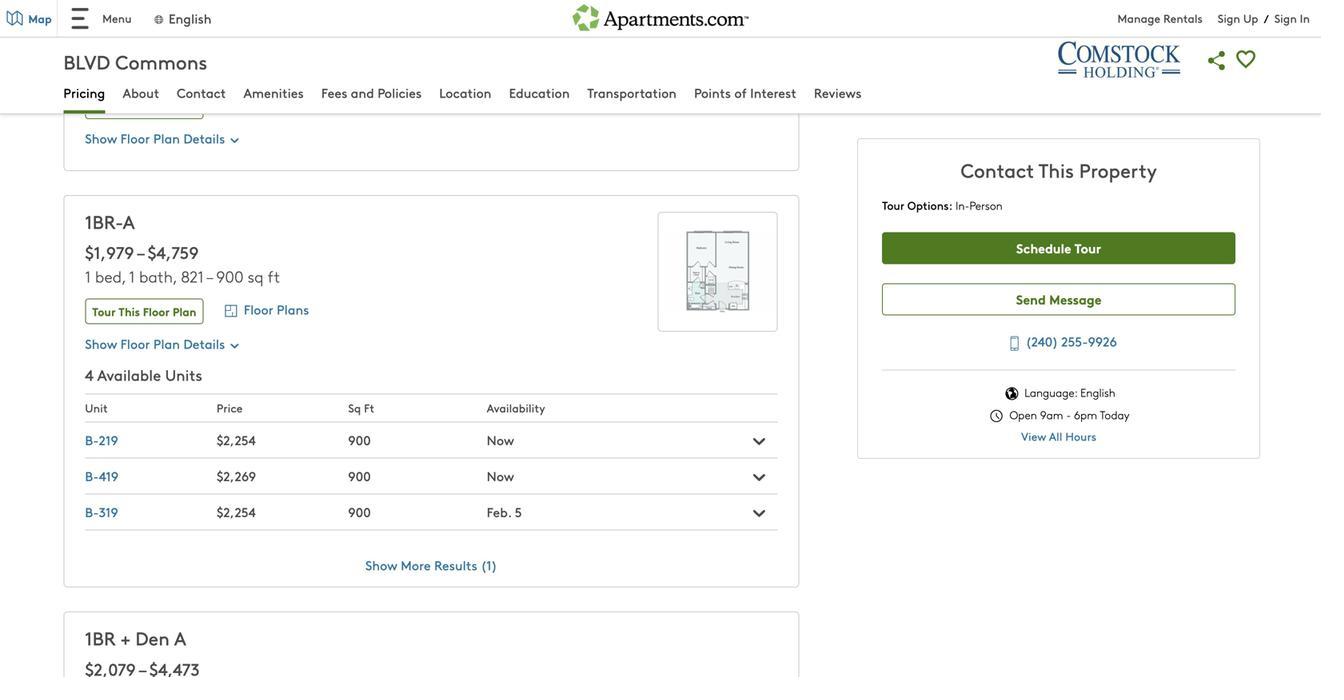 Task type: vqa. For each thing, say whether or not it's contained in the screenshot.


Task type: describe. For each thing, give the bounding box(es) containing it.
tour left about button
[[92, 98, 116, 114]]

bath inside 1br-a $1,979 – $4,759 1 bed , 1 bath , 821 – 900 sq ft
[[139, 266, 173, 287]]

this for second tour this floor plan button from the bottom
[[118, 98, 140, 114]]

(240)
[[1026, 332, 1058, 350]]

property management company logo image
[[1059, 42, 1180, 78]]

and
[[351, 84, 374, 102]]

0 horizontal spatial 1
[[85, 266, 91, 287]]

send message button
[[882, 283, 1236, 315]]

9am
[[1040, 407, 1063, 423]]

b-419
[[85, 467, 119, 485]]

sign in link
[[1274, 10, 1310, 26]]

location button
[[439, 84, 491, 105]]

a inside 1br-a $1,979 – $4,759 1 bed , 1 bath , 821 – 900 sq ft
[[123, 209, 135, 234]]

map link
[[0, 0, 58, 37]]

floor plans button
[[221, 298, 309, 325]]

(240) 255-9926 link
[[1001, 330, 1117, 354]]

bed
[[95, 266, 122, 287]]

floor inside button
[[244, 300, 273, 318]]

900 for b-319
[[348, 503, 371, 521]]

1br + den a
[[85, 625, 186, 650]]

900 for b-419
[[348, 467, 371, 485]]

soon
[[143, 64, 172, 82]]

plan up units
[[153, 335, 180, 353]]

, left the 821
[[173, 266, 177, 287]]

1 show floor plan details button from the top
[[85, 129, 241, 147]]

today
[[1100, 407, 1130, 423]]

show floor plan details for 1st show floor plan details dropdown button
[[85, 129, 225, 147]]

, left the "713"
[[180, 40, 184, 61]]

900 for b-219
[[348, 431, 371, 449]]

units
[[165, 365, 202, 385]]

fees
[[321, 84, 347, 102]]

$2,269
[[217, 467, 256, 485]]

821
[[181, 266, 204, 287]]

plan right about button
[[173, 98, 196, 114]]

0 vertical spatial english
[[169, 9, 212, 27]]

menu button
[[58, 0, 144, 37]]

show more results (1) button
[[361, 556, 502, 574]]

open
[[1010, 407, 1037, 423]]

about
[[123, 84, 159, 102]]

open 9am - 6pm today
[[1007, 407, 1130, 423]]

interest
[[750, 84, 796, 102]]

0 horizontal spatial –
[[137, 241, 143, 264]]

$2,254 for b-219
[[217, 431, 256, 449]]

1 vertical spatial show
[[85, 335, 117, 353]]

blvd
[[63, 48, 110, 75]]

1 tour this floor plan from the top
[[92, 98, 196, 114]]

show more results (1)
[[365, 556, 497, 574]]

reviews
[[814, 84, 862, 102]]

sign up link
[[1218, 10, 1258, 26]]

menu
[[102, 10, 132, 26]]

6pm
[[1074, 407, 1097, 423]]

1 horizontal spatial 1
[[129, 266, 135, 287]]

options:
[[907, 198, 953, 213]]

rentals
[[1163, 10, 1203, 26]]

4 available units
[[85, 365, 202, 385]]

manage rentals sign up / sign in
[[1118, 10, 1310, 26]]

now for $2,269
[[487, 467, 514, 485]]

5
[[515, 503, 522, 521]]

$2,254 for b-319
[[217, 503, 256, 521]]

policies
[[378, 84, 422, 102]]

b- for 219
[[85, 431, 99, 449]]

floor down about button
[[120, 129, 150, 147]]

floor up 4 available units
[[120, 335, 150, 353]]

call
[[85, 15, 115, 38]]

sq ft
[[348, 400, 374, 416]]

feb. 5
[[487, 503, 522, 521]]

b-319
[[85, 503, 118, 521]]

in
[[1300, 10, 1310, 26]]

share listing image
[[1203, 46, 1232, 75]]

contact for contact button
[[177, 84, 226, 102]]

1 vertical spatial available
[[97, 365, 161, 385]]

available inside studio , 1 bath , 713 sq ft available soon
[[85, 64, 140, 82]]

/
[[1264, 11, 1269, 26]]

for
[[120, 15, 142, 38]]

floor down soon on the left of page
[[143, 98, 170, 114]]

2 tour this floor plan from the top
[[92, 304, 196, 320]]

manage
[[1118, 10, 1160, 26]]

details for 1st show floor plan details dropdown button
[[183, 129, 225, 147]]

price
[[217, 400, 243, 416]]

studio , 1 bath , 713 sq ft available soon
[[85, 40, 248, 82]]

b-319 button
[[85, 503, 118, 521]]

-
[[1066, 407, 1071, 423]]

b- for 319
[[85, 503, 99, 521]]

fees and policies button
[[321, 84, 422, 105]]

2 sign from the left
[[1274, 10, 1297, 26]]

more
[[401, 556, 431, 574]]

map
[[28, 10, 52, 26]]

education button
[[509, 84, 570, 105]]

tour down bed
[[92, 304, 116, 320]]

results
[[434, 556, 477, 574]]

commons
[[115, 48, 207, 75]]

points of interest
[[694, 84, 796, 102]]

$1,979
[[85, 241, 134, 264]]

schedule
[[1016, 239, 1071, 257]]

send
[[1016, 290, 1046, 308]]

2 tour this floor plan button from the top
[[85, 299, 204, 324]]

1br-
[[85, 209, 123, 234]]

view all hours
[[1021, 428, 1096, 444]]

, down $1,979
[[122, 266, 126, 287]]

view
[[1021, 428, 1046, 444]]

1 inside studio , 1 bath , 713 sq ft available soon
[[137, 40, 142, 61]]

details for first show floor plan details dropdown button from the bottom of the page
[[183, 335, 225, 353]]

transportation
[[587, 84, 677, 102]]

contact button
[[177, 84, 226, 105]]

1 vertical spatial this
[[1039, 157, 1074, 183]]

now for $2,254
[[487, 431, 514, 449]]

education
[[509, 84, 570, 102]]

hours
[[1065, 428, 1096, 444]]

ft inside studio , 1 bath , 713 sq ft available soon
[[235, 40, 248, 61]]



Task type: locate. For each thing, give the bounding box(es) containing it.
0 vertical spatial b-
[[85, 431, 99, 449]]

pricing
[[63, 84, 105, 102]]

floor plans
[[244, 300, 309, 318]]

1 vertical spatial english
[[1080, 385, 1115, 400]]

plan down about button
[[153, 129, 180, 147]]

2 show floor plan details button from the top
[[85, 335, 241, 353]]

language:
[[1024, 385, 1077, 400]]

tour options: in-person
[[882, 198, 1003, 213]]

1 vertical spatial sq
[[248, 266, 263, 287]]

transportation button
[[587, 84, 677, 105]]

$2,254 down $2,269
[[217, 503, 256, 521]]

b-219
[[85, 431, 118, 449]]

1 vertical spatial ft
[[268, 266, 280, 287]]

sq
[[215, 40, 231, 61], [248, 266, 263, 287]]

call for rent
[[85, 15, 183, 38]]

this down bed
[[118, 304, 140, 320]]

1 vertical spatial now
[[487, 467, 514, 485]]

plans
[[277, 300, 309, 318]]

1 horizontal spatial ft
[[268, 266, 280, 287]]

1 vertical spatial tour this floor plan
[[92, 304, 196, 320]]

0 horizontal spatial a
[[123, 209, 135, 234]]

0 vertical spatial details
[[183, 129, 225, 147]]

now down availability at the left of the page
[[487, 431, 514, 449]]

2 now from the top
[[487, 467, 514, 485]]

show down pricing button on the top of the page
[[85, 129, 117, 147]]

plan down the 821
[[173, 304, 196, 320]]

english
[[169, 9, 212, 27], [1080, 385, 1115, 400]]

tour this floor plan button
[[85, 94, 204, 119], [85, 299, 204, 324]]

2 show floor plan details from the top
[[85, 335, 225, 353]]

b- down unit
[[85, 431, 99, 449]]

$4,759
[[148, 241, 199, 264]]

points
[[694, 84, 731, 102]]

message
[[1049, 290, 1101, 308]]

tour inside button
[[1074, 239, 1101, 257]]

713
[[188, 40, 211, 61]]

blvd commons
[[63, 48, 207, 75]]

1 b- from the top
[[85, 431, 99, 449]]

900 inside 1br-a $1,979 – $4,759 1 bed , 1 bath , 821 – 900 sq ft
[[216, 266, 244, 287]]

tour this floor plan down soon on the left of page
[[92, 98, 196, 114]]

1 vertical spatial details
[[183, 335, 225, 353]]

1 $2,254 from the top
[[217, 431, 256, 449]]

availability
[[487, 400, 545, 416]]

0 horizontal spatial english
[[169, 9, 212, 27]]

bath inside studio , 1 bath , 713 sq ft available soon
[[147, 40, 180, 61]]

1 vertical spatial b-
[[85, 467, 99, 485]]

of
[[734, 84, 747, 102]]

a right den
[[174, 625, 186, 650]]

in-
[[956, 198, 970, 213]]

– right the 821
[[206, 266, 212, 287]]

unit
[[85, 400, 108, 416]]

pricing button
[[63, 84, 105, 105]]

available down studio
[[85, 64, 140, 82]]

english up the "713"
[[169, 9, 212, 27]]

(1)
[[481, 556, 497, 574]]

+
[[121, 625, 130, 650]]

floor down $4,759
[[143, 304, 170, 320]]

available right 4
[[97, 365, 161, 385]]

tour this floor plan
[[92, 98, 196, 114], [92, 304, 196, 320]]

1br
[[85, 625, 116, 650]]

tour this floor plan down bed
[[92, 304, 196, 320]]

0 vertical spatial a
[[123, 209, 135, 234]]

location
[[439, 84, 491, 102]]

sign left the up
[[1218, 10, 1240, 26]]

1br-a $1,979 – $4,759 1 bed , 1 bath , 821 – 900 sq ft
[[85, 209, 280, 287]]

now up feb. at the left
[[487, 467, 514, 485]]

0 vertical spatial contact
[[177, 84, 226, 102]]

tour
[[92, 98, 116, 114], [882, 198, 904, 213], [1074, 239, 1101, 257], [92, 304, 116, 320]]

reviews button
[[814, 84, 862, 105]]

details
[[183, 129, 225, 147], [183, 335, 225, 353]]

show left more
[[365, 556, 397, 574]]

– right $1,979
[[137, 241, 143, 264]]

(240) 255-9926
[[1026, 332, 1117, 350]]

ft
[[364, 400, 374, 416]]

amenities button
[[243, 84, 304, 105]]

show floor plan details button down about button
[[85, 129, 241, 147]]

,
[[129, 40, 133, 61], [180, 40, 184, 61], [122, 266, 126, 287], [173, 266, 177, 287]]

1 down the call for rent
[[137, 40, 142, 61]]

bath down $4,759
[[139, 266, 173, 287]]

show floor plan details for first show floor plan details dropdown button from the bottom of the page
[[85, 335, 225, 353]]

b- down b-419 "dropdown button"
[[85, 503, 99, 521]]

1 right bed
[[129, 266, 135, 287]]

b- down b-219
[[85, 467, 99, 485]]

details down contact button
[[183, 129, 225, 147]]

sq inside 1br-a $1,979 – $4,759 1 bed , 1 bath , 821 – 900 sq ft
[[248, 266, 263, 287]]

2 horizontal spatial 1
[[137, 40, 142, 61]]

manage rentals link
[[1118, 10, 1218, 26]]

schedule tour
[[1016, 239, 1101, 257]]

2 $2,254 from the top
[[217, 503, 256, 521]]

about button
[[123, 84, 159, 105]]

0 horizontal spatial contact
[[177, 84, 226, 102]]

0 horizontal spatial sq
[[215, 40, 231, 61]]

sq inside studio , 1 bath , 713 sq ft available soon
[[215, 40, 231, 61]]

419
[[99, 467, 119, 485]]

contact for contact this property
[[961, 157, 1034, 183]]

0 vertical spatial sq
[[215, 40, 231, 61]]

tour this floor plan button down bed
[[85, 299, 204, 324]]

show up 4
[[85, 335, 117, 353]]

contact down the "713"
[[177, 84, 226, 102]]

0 vertical spatial show floor plan details button
[[85, 129, 241, 147]]

0 vertical spatial –
[[137, 241, 143, 264]]

person
[[970, 198, 1003, 213]]

sq up floor plans button
[[248, 266, 263, 287]]

1
[[137, 40, 142, 61], [85, 266, 91, 287], [129, 266, 135, 287]]

0 horizontal spatial ft
[[235, 40, 248, 61]]

now
[[487, 431, 514, 449], [487, 467, 514, 485]]

amenities
[[243, 84, 304, 102]]

bath
[[147, 40, 180, 61], [139, 266, 173, 287]]

b-419 button
[[85, 467, 119, 485]]

tour left options:
[[882, 198, 904, 213]]

floor
[[143, 98, 170, 114], [120, 129, 150, 147], [244, 300, 273, 318], [143, 304, 170, 320], [120, 335, 150, 353]]

3 b- from the top
[[85, 503, 99, 521]]

0 vertical spatial tour this floor plan
[[92, 98, 196, 114]]

2 vertical spatial show
[[365, 556, 397, 574]]

1 vertical spatial show floor plan details
[[85, 335, 225, 353]]

1 details from the top
[[183, 129, 225, 147]]

studio
[[85, 40, 129, 61]]

english link
[[152, 9, 212, 27]]

1 horizontal spatial contact
[[961, 157, 1034, 183]]

255-
[[1061, 332, 1088, 350]]

1 vertical spatial –
[[206, 266, 212, 287]]

sq
[[348, 400, 361, 416]]

a up $1,979
[[123, 209, 135, 234]]

1 tour this floor plan button from the top
[[85, 94, 204, 119]]

property
[[1079, 157, 1157, 183]]

2 details from the top
[[183, 335, 225, 353]]

2 b- from the top
[[85, 467, 99, 485]]

0 vertical spatial $2,254
[[217, 431, 256, 449]]

tour this floor plan button down soon on the left of page
[[85, 94, 204, 119]]

rent
[[147, 15, 183, 38]]

0 vertical spatial show
[[85, 129, 117, 147]]

sign left in
[[1274, 10, 1297, 26]]

1 vertical spatial tour this floor plan button
[[85, 299, 204, 324]]

1 vertical spatial a
[[174, 625, 186, 650]]

ft inside 1br-a $1,979 – $4,759 1 bed , 1 bath , 821 – 900 sq ft
[[268, 266, 280, 287]]

1 vertical spatial contact
[[961, 157, 1034, 183]]

219
[[99, 431, 118, 449]]

points of interest button
[[694, 84, 796, 105]]

1 vertical spatial bath
[[139, 266, 173, 287]]

this left property
[[1039, 157, 1074, 183]]

9926
[[1088, 332, 1117, 350]]

this down blvd commons
[[118, 98, 140, 114]]

4
[[85, 365, 93, 385]]

tour right schedule
[[1074, 239, 1101, 257]]

0 horizontal spatial sign
[[1218, 10, 1240, 26]]

1 vertical spatial show floor plan details button
[[85, 335, 241, 353]]

english up 6pm
[[1080, 385, 1115, 400]]

contact this property
[[961, 157, 1157, 183]]

fees and policies
[[321, 84, 422, 102]]

schedule tour button
[[882, 232, 1236, 264]]

0 vertical spatial ft
[[235, 40, 248, 61]]

1 horizontal spatial english
[[1080, 385, 1115, 400]]

up
[[1243, 10, 1258, 26]]

1 horizontal spatial –
[[206, 266, 212, 287]]

floor left the plans
[[244, 300, 273, 318]]

feb.
[[487, 503, 511, 521]]

details up units
[[183, 335, 225, 353]]

apartments.com logo image
[[573, 0, 749, 31]]

$2,254 down price
[[217, 431, 256, 449]]

1 sign from the left
[[1218, 10, 1240, 26]]

send message
[[1016, 290, 1101, 308]]

this
[[118, 98, 140, 114], [1039, 157, 1074, 183], [118, 304, 140, 320]]

sq right the "713"
[[215, 40, 231, 61]]

ft up "floor plans"
[[268, 266, 280, 287]]

2 vertical spatial this
[[118, 304, 140, 320]]

bath up soon on the left of page
[[147, 40, 180, 61]]

2 vertical spatial b-
[[85, 503, 99, 521]]

show floor plan details down about button
[[85, 129, 225, 147]]

1 horizontal spatial sq
[[248, 266, 263, 287]]

1 horizontal spatial a
[[174, 625, 186, 650]]

language: english
[[1021, 385, 1115, 400]]

this for 1st tour this floor plan button from the bottom
[[118, 304, 140, 320]]

1 show floor plan details from the top
[[85, 129, 225, 147]]

show floor plan details
[[85, 129, 225, 147], [85, 335, 225, 353]]

1 now from the top
[[487, 431, 514, 449]]

b- for 419
[[85, 467, 99, 485]]

show floor plan details up 4 available units
[[85, 335, 225, 353]]

319
[[99, 503, 118, 521]]

1 horizontal spatial sign
[[1274, 10, 1297, 26]]

sign
[[1218, 10, 1240, 26], [1274, 10, 1297, 26]]

0 vertical spatial show floor plan details
[[85, 129, 225, 147]]

show floor plan details button up 4 available units
[[85, 335, 241, 353]]

0 vertical spatial bath
[[147, 40, 180, 61]]

0 vertical spatial available
[[85, 64, 140, 82]]

0 vertical spatial this
[[118, 98, 140, 114]]

1 left bed
[[85, 266, 91, 287]]

, down the for
[[129, 40, 133, 61]]

0 vertical spatial now
[[487, 431, 514, 449]]

contact up person
[[961, 157, 1034, 183]]

ft right the "713"
[[235, 40, 248, 61]]

0 vertical spatial tour this floor plan button
[[85, 94, 204, 119]]

ft
[[235, 40, 248, 61], [268, 266, 280, 287]]

1 vertical spatial $2,254
[[217, 503, 256, 521]]



